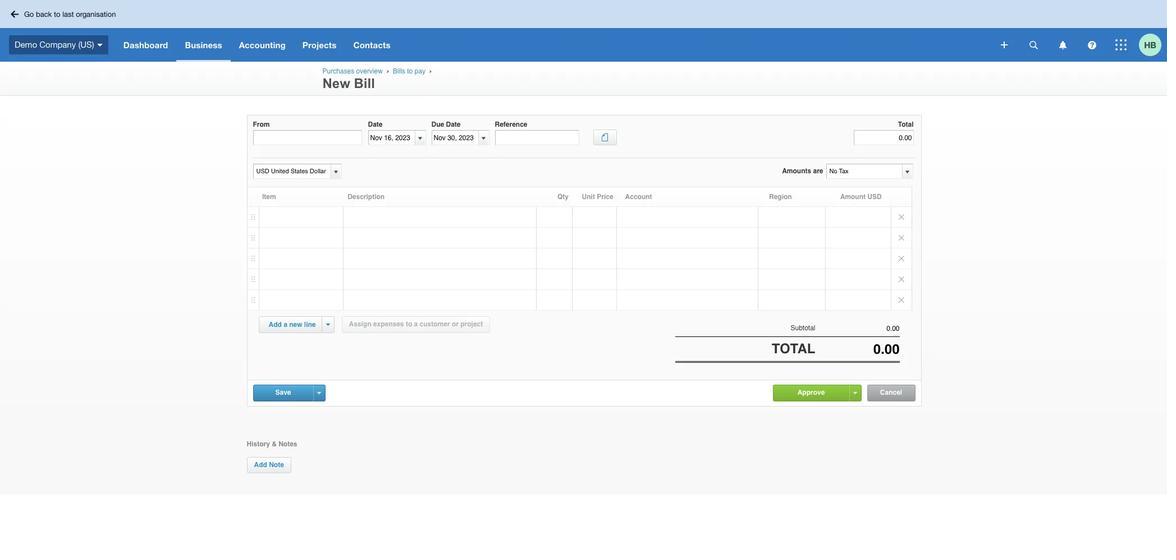 Task type: describe. For each thing, give the bounding box(es) containing it.
more save options... image
[[317, 392, 321, 394]]

hb button
[[1139, 28, 1167, 62]]

history & notes
[[247, 440, 297, 448]]

usd
[[867, 193, 882, 201]]

qty
[[557, 193, 569, 201]]

approve link
[[773, 385, 849, 401]]

demo
[[15, 40, 37, 49]]

item
[[262, 193, 276, 201]]

last
[[62, 10, 74, 18]]

bills
[[393, 67, 405, 75]]

amounts are
[[782, 167, 823, 175]]

more add line options... image
[[326, 324, 330, 326]]

contacts button
[[345, 28, 399, 62]]

overview
[[356, 67, 383, 75]]

purchases overview link
[[322, 67, 383, 75]]

total
[[772, 341, 815, 357]]

purchases overview › bills to pay › new bill
[[322, 67, 434, 91]]

are
[[813, 167, 823, 175]]

2 date from the left
[[446, 121, 461, 129]]

svg image inside go back to last organisation link
[[11, 10, 19, 18]]

Reference text field
[[495, 130, 579, 145]]

2 horizontal spatial svg image
[[1115, 39, 1127, 51]]

due date
[[431, 121, 461, 129]]

reference
[[495, 121, 527, 129]]

add note link
[[247, 457, 291, 474]]

go
[[24, 10, 34, 18]]

from
[[253, 121, 270, 129]]

2 delete line item image from the top
[[891, 228, 911, 248]]

account
[[625, 193, 652, 201]]

&
[[272, 440, 277, 448]]

to for a
[[406, 321, 412, 328]]

business button
[[177, 28, 231, 62]]

1 delete line item image from the top
[[891, 207, 911, 227]]

banner containing hb
[[0, 0, 1167, 62]]

accounting
[[239, 40, 286, 50]]

due
[[431, 121, 444, 129]]

back
[[36, 10, 52, 18]]

history
[[247, 440, 270, 448]]

dashboard
[[123, 40, 168, 50]]

bill
[[354, 76, 375, 91]]

demo company (us) button
[[0, 28, 115, 62]]

price
[[597, 193, 613, 201]]

projects
[[302, 40, 337, 50]]

customer
[[420, 321, 450, 328]]

Due Date text field
[[432, 131, 479, 145]]

2 delete line item image from the top
[[891, 269, 911, 290]]

unit
[[582, 193, 595, 201]]

cancel
[[880, 389, 902, 397]]

more approve options... image
[[853, 392, 857, 394]]

or
[[452, 321, 459, 328]]



Task type: vqa. For each thing, say whether or not it's contained in the screenshot.
bottom To
yes



Task type: locate. For each thing, give the bounding box(es) containing it.
to left last
[[54, 10, 60, 18]]

a inside assign expenses to a customer or project link
[[414, 321, 418, 328]]

2 vertical spatial to
[[406, 321, 412, 328]]

business
[[185, 40, 222, 50]]

new
[[322, 76, 350, 91]]

navigation
[[115, 28, 993, 62]]

1 horizontal spatial ›
[[429, 67, 432, 75]]

a inside add a new line link
[[284, 321, 287, 329]]

add inside add note link
[[254, 461, 267, 469]]

save link
[[253, 385, 313, 401]]

region
[[769, 193, 792, 201]]

subtotal
[[791, 324, 815, 332]]

demo company (us)
[[15, 40, 94, 49]]

project
[[460, 321, 483, 328]]

banner
[[0, 0, 1167, 62]]

expenses
[[373, 321, 404, 328]]

note
[[269, 461, 284, 469]]

1 › from the left
[[387, 67, 389, 75]]

1 horizontal spatial a
[[414, 321, 418, 328]]

› left bills on the left of the page
[[387, 67, 389, 75]]

total
[[898, 121, 914, 129]]

add for add a new line
[[269, 321, 282, 329]]

add for add note
[[254, 461, 267, 469]]

to
[[54, 10, 60, 18], [407, 67, 413, 75], [406, 321, 412, 328]]

0 vertical spatial delete line item image
[[891, 249, 911, 269]]

1 horizontal spatial add
[[269, 321, 282, 329]]

a left new on the left bottom
[[284, 321, 287, 329]]

projects button
[[294, 28, 345, 62]]

add
[[269, 321, 282, 329], [254, 461, 267, 469]]

accounting button
[[231, 28, 294, 62]]

dashboard link
[[115, 28, 177, 62]]

2 vertical spatial delete line item image
[[891, 290, 911, 310]]

0 vertical spatial delete line item image
[[891, 207, 911, 227]]

assign expenses to a customer or project
[[349, 321, 483, 328]]

date up due date text box
[[446, 121, 461, 129]]

new
[[289, 321, 302, 329]]

company
[[39, 40, 76, 49]]

Date text field
[[369, 131, 415, 145]]

0 horizontal spatial svg image
[[11, 10, 19, 18]]

1 date from the left
[[368, 121, 383, 129]]

cancel button
[[868, 385, 915, 401]]

› right pay
[[429, 67, 432, 75]]

contacts
[[353, 40, 391, 50]]

to for last
[[54, 10, 60, 18]]

navigation containing dashboard
[[115, 28, 993, 62]]

1 horizontal spatial date
[[446, 121, 461, 129]]

add note
[[254, 461, 284, 469]]

add left new on the left bottom
[[269, 321, 282, 329]]

hb
[[1144, 40, 1156, 50]]

description
[[348, 193, 385, 201]]

None text field
[[827, 164, 902, 179], [815, 342, 900, 358], [827, 164, 902, 179], [815, 342, 900, 358]]

0 horizontal spatial add
[[254, 461, 267, 469]]

1 vertical spatial delete line item image
[[891, 269, 911, 290]]

1 delete line item image from the top
[[891, 249, 911, 269]]

›
[[387, 67, 389, 75], [429, 67, 432, 75]]

to right expenses at the bottom of page
[[406, 321, 412, 328]]

notes
[[279, 440, 297, 448]]

1 vertical spatial add
[[254, 461, 267, 469]]

svg image
[[11, 10, 19, 18], [1115, 39, 1127, 51], [1059, 41, 1066, 49]]

(us)
[[78, 40, 94, 49]]

amounts
[[782, 167, 811, 175]]

1 vertical spatial to
[[407, 67, 413, 75]]

add left the note
[[254, 461, 267, 469]]

0 vertical spatial to
[[54, 10, 60, 18]]

a left customer
[[414, 321, 418, 328]]

add a new line
[[269, 321, 316, 329]]

unit price
[[582, 193, 613, 201]]

0 horizontal spatial date
[[368, 121, 383, 129]]

None text field
[[253, 130, 362, 145], [253, 164, 329, 179], [815, 325, 900, 333], [253, 130, 362, 145], [253, 164, 329, 179], [815, 325, 900, 333]]

go back to last organisation
[[24, 10, 116, 18]]

0 horizontal spatial a
[[284, 321, 287, 329]]

go back to last organisation link
[[7, 5, 123, 23]]

svg image inside demo company (us) popup button
[[97, 44, 103, 46]]

3 delete line item image from the top
[[891, 290, 911, 310]]

0 vertical spatial add
[[269, 321, 282, 329]]

1 vertical spatial delete line item image
[[891, 228, 911, 248]]

purchases
[[322, 67, 354, 75]]

add inside add a new line link
[[269, 321, 282, 329]]

date up date text box in the top of the page
[[368, 121, 383, 129]]

line
[[304, 321, 316, 329]]

1 horizontal spatial svg image
[[1059, 41, 1066, 49]]

2 › from the left
[[429, 67, 432, 75]]

delete line item image
[[891, 207, 911, 227], [891, 228, 911, 248]]

pay
[[415, 67, 425, 75]]

approve
[[797, 389, 825, 397]]

a
[[414, 321, 418, 328], [284, 321, 287, 329]]

svg image
[[1029, 41, 1038, 49], [1088, 41, 1096, 49], [1001, 42, 1008, 48], [97, 44, 103, 46]]

date
[[368, 121, 383, 129], [446, 121, 461, 129]]

delete line item image
[[891, 249, 911, 269], [891, 269, 911, 290], [891, 290, 911, 310]]

to left pay
[[407, 67, 413, 75]]

assign expenses to a customer or project link
[[342, 317, 490, 333]]

amount usd
[[840, 193, 882, 201]]

add a new line link
[[262, 317, 323, 333]]

bills to pay link
[[393, 67, 425, 75]]

to inside purchases overview › bills to pay › new bill
[[407, 67, 413, 75]]

organisation
[[76, 10, 116, 18]]

save
[[275, 389, 291, 397]]

amount
[[840, 193, 866, 201]]

0 horizontal spatial ›
[[387, 67, 389, 75]]

assign
[[349, 321, 371, 328]]

Total text field
[[854, 130, 914, 145]]



